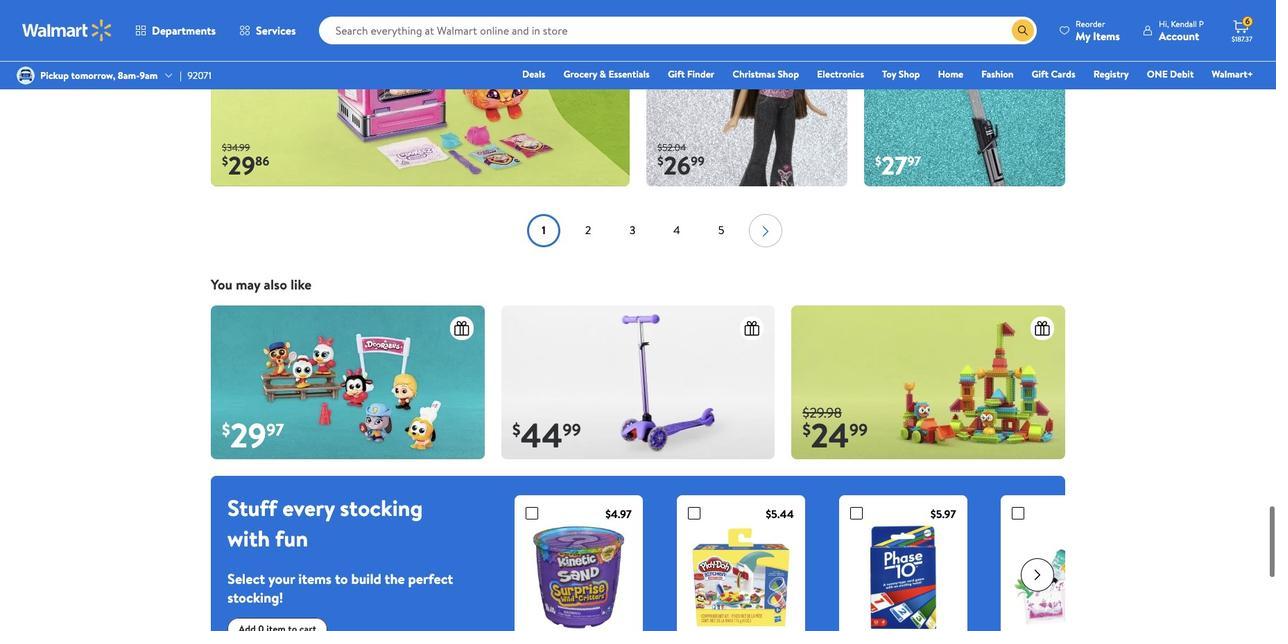 Task type: describe. For each thing, give the bounding box(es) containing it.
one debit link
[[1141, 67, 1200, 82]]

$52.04
[[657, 139, 686, 153]]

$5.44
[[766, 506, 794, 521]]

$ 27 97
[[875, 147, 921, 182]]

shop for toy shop
[[899, 67, 920, 81]]

Walmart Site-Wide search field
[[319, 17, 1037, 44]]

departments
[[152, 23, 216, 38]]

walmart+
[[1212, 67, 1253, 81]]

stuff
[[227, 492, 277, 522]]

hi,
[[1159, 18, 1169, 29]]

$ inside $ 27 97
[[875, 151, 881, 169]]

stuff every stocking with fun
[[227, 492, 423, 553]]

pickup tomorrow, 8am-9am
[[40, 69, 158, 82]]

search icon image
[[1017, 25, 1029, 36]]

$4.97
[[605, 506, 632, 521]]

like
[[291, 274, 312, 293]]

services
[[256, 23, 296, 38]]

shop for christmas shop
[[778, 67, 799, 81]]

44
[[521, 411, 563, 458]]

97 for 27
[[908, 151, 921, 169]]

1 vertical spatial 29
[[230, 411, 266, 458]]

stocking
[[340, 492, 423, 522]]

8am-
[[118, 69, 140, 82]]

registry
[[1094, 67, 1129, 81]]

deals
[[522, 67, 545, 81]]

6 $187.37
[[1232, 15, 1252, 44]]

may
[[236, 274, 260, 293]]

5
[[718, 221, 724, 237]]

grocery & essentials
[[563, 67, 650, 81]]

cookeez makery cinnamon treatz pink oven, scented, interactive plush, styles vary, ages 5+ image
[[211, 0, 630, 185]]

items
[[1093, 28, 1120, 43]]

$ inside $ 44 99
[[512, 417, 521, 440]]

stem building toys, contixo st5 144 pcs bristle shape 3d tiles set construction learning stacking educational block, creativity beyond imagination, inspirational, recreational toy for kids ages 3-8 image
[[792, 305, 1065, 458]]

6
[[1245, 15, 1250, 27]]

debit
[[1170, 67, 1194, 81]]

build
[[351, 569, 381, 587]]

grocery
[[563, 67, 597, 81]]

select your items to build the perfect stocking!
[[227, 569, 453, 606]]

walmart image
[[22, 19, 112, 42]]

$ inside $29.98 $ 24 99
[[803, 417, 811, 440]]

86
[[255, 151, 269, 169]]

$ inside '$52.04 $ 26 99'
[[657, 151, 664, 169]]

gift cards
[[1032, 67, 1075, 81]]

| 92071
[[180, 69, 212, 82]]

tomorrow,
[[71, 69, 115, 82]]

gift cards link
[[1025, 67, 1082, 82]]

one
[[1147, 67, 1168, 81]]

electronics link
[[811, 67, 870, 82]]

97 for 29
[[266, 417, 284, 440]]

stocking!
[[227, 587, 283, 606]]

toy shop
[[882, 67, 920, 81]]

1 link
[[527, 213, 560, 246]]

24
[[811, 411, 849, 458]]

2
[[585, 221, 591, 237]]

departments button
[[123, 14, 228, 47]]

best choice products kids mini kick scooter toy w/ light-up wheels and height adjustable t-bar - purple image
[[501, 305, 775, 458]]

$34.99 $ 29 86
[[222, 139, 269, 182]]

christmas
[[733, 67, 775, 81]]

electronics
[[817, 67, 864, 81]]

finder
[[687, 67, 715, 81]]

with
[[227, 522, 270, 553]]

account
[[1159, 28, 1199, 43]]

Search search field
[[319, 17, 1037, 44]]

26
[[664, 147, 691, 182]]

the
[[385, 569, 405, 587]]

fun
[[275, 522, 308, 553]]

&
[[600, 67, 606, 81]]

grocery & essentials link
[[557, 67, 656, 82]]

select
[[227, 569, 265, 587]]

gift for gift finder
[[668, 67, 685, 81]]

play-doh kitchen creations lil' noodle play dough set - 4 color (2 piece) $5.44 image
[[688, 522, 794, 628]]

christmas shop link
[[726, 67, 805, 82]]

$29.98
[[803, 402, 842, 421]]

toy shop link
[[876, 67, 926, 82]]

home
[[938, 67, 963, 81]]



Task type: locate. For each thing, give the bounding box(es) containing it.
one debit
[[1147, 67, 1194, 81]]

shop right christmas
[[778, 67, 799, 81]]

you
[[211, 274, 233, 293]]

1 horizontal spatial gift
[[1032, 67, 1049, 81]]

pickup
[[40, 69, 69, 82]]

fashion
[[981, 67, 1014, 81]]

deals link
[[516, 67, 552, 82]]

every
[[283, 492, 335, 522]]

disney doorables new ultimate pep rally, collectible figure set, styles may vary, kids toys for ages 5 up, walmart exclusive image
[[211, 305, 485, 458]]

1 shop from the left
[[778, 67, 799, 81]]

$ 44 99
[[512, 411, 581, 458]]

1
[[542, 221, 546, 237]]

kinetic sand surprise wild critters play set with storage $4.97 image
[[526, 522, 632, 628]]

1 gift from the left
[[668, 67, 685, 81]]

reorder my items
[[1076, 18, 1120, 43]]

services button
[[228, 14, 308, 47]]

$34.99
[[222, 139, 250, 153]]

essentials
[[609, 67, 650, 81]]

cards
[[1051, 67, 1075, 81]]

2 shop from the left
[[899, 67, 920, 81]]

1 horizontal spatial 99
[[691, 151, 705, 169]]

also
[[264, 274, 287, 293]]

my
[[1076, 28, 1090, 43]]

3
[[630, 221, 635, 237]]

99 inside '$52.04 $ 26 99'
[[691, 151, 705, 169]]

None checkbox
[[1012, 506, 1025, 519]]

star wars lightsaber forge darksaber black lightsaber, roleplay toy image
[[864, 0, 1065, 185]]

christmas shop
[[733, 67, 799, 81]]

hi, kendall p account
[[1159, 18, 1204, 43]]

1 horizontal spatial 97
[[908, 151, 921, 169]]

reorder
[[1076, 18, 1105, 29]]

1 horizontal spatial shop
[[899, 67, 920, 81]]

items
[[298, 569, 332, 587]]

1 vertical spatial 97
[[266, 417, 284, 440]]

0 vertical spatial 97
[[908, 151, 921, 169]]

0 horizontal spatial 99
[[563, 417, 581, 440]]

97
[[908, 151, 921, 169], [266, 417, 284, 440]]

99 for 26
[[691, 151, 705, 169]]

2 horizontal spatial 99
[[849, 417, 868, 440]]

$ inside $34.99 $ 29 86
[[222, 151, 228, 169]]

9am
[[140, 69, 158, 82]]

next slide of list image
[[1021, 557, 1054, 591]]

gift finder link
[[662, 67, 721, 82]]

gift
[[668, 67, 685, 81], [1032, 67, 1049, 81]]

29 inside $34.99 $ 29 86
[[228, 147, 255, 182]]

92071
[[187, 69, 212, 82]]

99 for 24
[[849, 417, 868, 440]]

0 vertical spatial 29
[[228, 147, 255, 182]]

99
[[691, 151, 705, 169], [563, 417, 581, 440], [849, 417, 868, 440]]

to
[[335, 569, 348, 587]]

0 horizontal spatial 97
[[266, 417, 284, 440]]

0 horizontal spatial gift
[[668, 67, 685, 81]]

toy
[[882, 67, 896, 81]]

shop
[[778, 67, 799, 81], [899, 67, 920, 81]]

kendall
[[1171, 18, 1197, 29]]

$ inside $ 29 97
[[222, 417, 230, 440]]

gift left cards
[[1032, 67, 1049, 81]]

29
[[228, 147, 255, 182], [230, 411, 266, 458]]

phase 10 card game, family game for adults & kids, challenging & exciting rummy-style play $5.97 image
[[850, 522, 956, 628]]

None checkbox
[[526, 506, 538, 519], [688, 506, 700, 519], [850, 506, 863, 519], [526, 506, 538, 519], [688, 506, 700, 519], [850, 506, 863, 519]]

perfect
[[408, 569, 453, 587]]

4 link
[[660, 213, 694, 246]]

$
[[222, 151, 228, 169], [657, 151, 664, 169], [875, 151, 881, 169], [222, 417, 230, 440], [512, 417, 521, 440], [803, 417, 811, 440]]

$ 29 97
[[222, 411, 284, 458]]

27
[[881, 147, 908, 182]]

fashion link
[[975, 67, 1020, 82]]

4
[[674, 221, 680, 237]]

walmart+ link
[[1206, 67, 1259, 82]]

bratz original fashion doll nevra with 2 outfits and poster image
[[646, 0, 848, 185]]

home link
[[932, 67, 970, 82]]

|
[[180, 69, 182, 82]]

5 link
[[705, 213, 738, 246]]

you may also like
[[211, 274, 312, 293]]

gift for gift cards
[[1032, 67, 1049, 81]]

97 inside $ 29 97
[[266, 417, 284, 440]]

97 inside $ 27 97
[[908, 151, 921, 169]]

p
[[1199, 18, 1204, 29]]

$29.98 $ 24 99
[[803, 402, 868, 458]]

next page image
[[757, 219, 774, 242]]

shop right toy
[[899, 67, 920, 81]]

2 link
[[571, 213, 605, 246]]

0 horizontal spatial shop
[[778, 67, 799, 81]]

$52.04 $ 26 99
[[657, 139, 705, 182]]

 image
[[17, 67, 35, 85]]

gift finder
[[668, 67, 715, 81]]

99 inside $ 44 99
[[563, 417, 581, 440]]

registry link
[[1087, 67, 1135, 82]]

$5.97
[[931, 506, 956, 521]]

99 inside $29.98 $ 24 99
[[849, 417, 868, 440]]

2 gift from the left
[[1032, 67, 1049, 81]]

gift left the finder
[[668, 67, 685, 81]]

mga's miniverse make it mini lifestyle series 1, replica collectibles, not edible, ages 8+ $7.99 image
[[1012, 522, 1118, 628]]



Task type: vqa. For each thing, say whether or not it's contained in the screenshot.
the Deals
yes



